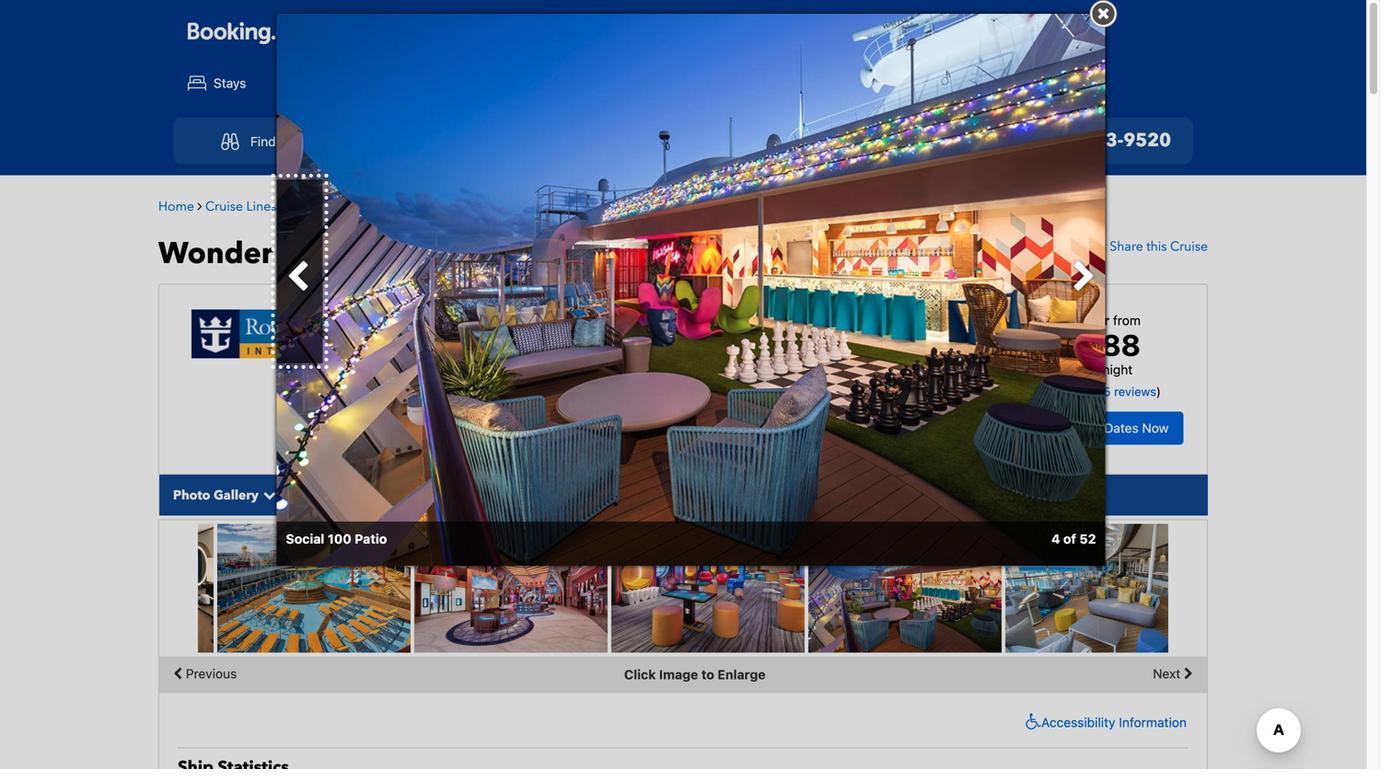 Task type: locate. For each thing, give the bounding box(es) containing it.
1 horizontal spatial st.
[[846, 386, 863, 401]]

of up philipsburg,
[[472, 386, 485, 401]]

1 vertical spatial 7
[[421, 304, 433, 330]]

save or share this cruise
[[1063, 238, 1208, 256]]

share
[[1110, 238, 1143, 256]]

2 angle right image from the left
[[280, 200, 284, 213]]

roundtrip: from port canaveral (orlando), florida
[[435, 366, 732, 382]]

0 horizontal spatial &
[[661, 304, 675, 330]]

wonder up "globe" image in the top of the page
[[421, 331, 475, 351]]

lines
[[246, 198, 277, 215]]

angle right image for cruise lines
[[280, 200, 284, 213]]

wonder down cruise lines link
[[158, 234, 273, 274]]

seas
[[484, 198, 511, 215], [372, 234, 437, 274], [521, 331, 552, 351]]

2 vertical spatial wonder
[[421, 331, 475, 351]]

caribbean for 7 night eastern caribbean & perfect day wonder of the seas
[[564, 304, 657, 330]]

cruise
[[452, 134, 490, 149], [205, 198, 243, 215], [943, 238, 981, 256], [1170, 238, 1208, 256]]

cruise for cruise deals
[[452, 134, 490, 149]]

the
[[462, 198, 481, 215], [318, 234, 364, 274], [496, 331, 517, 351]]

perfect for 7 night eastern caribbean & perfect day wonder of the seas
[[680, 304, 743, 330]]

philipsburg,
[[435, 403, 505, 418]]

to
[[701, 667, 714, 682]]

now
[[1142, 421, 1169, 436]]

0 vertical spatial /
[[1099, 362, 1103, 377]]

1 vertical spatial day
[[748, 304, 783, 330]]

the up "roundtrip:"
[[496, 331, 517, 351]]

9520
[[1123, 128, 1171, 153]]

2 horizontal spatial seas
[[521, 331, 552, 351]]

angle right image right home link
[[197, 200, 202, 213]]

7 up "globe" image in the top of the page
[[421, 304, 433, 330]]

cruise left deals
[[452, 134, 490, 149]]

angle right image
[[197, 200, 202, 213], [280, 200, 284, 213], [514, 200, 519, 213]]

angle right image for home
[[197, 200, 202, 213]]

0 horizontal spatial from
[[506, 366, 533, 382]]

from right interior
[[1113, 313, 1141, 328]]

wonder right angle right image
[[396, 198, 443, 215]]

perfect inside ports of call: perfect day at coco cay, bahamas • charlotte amalie, st. thomas, u.s.v.i. • philipsburg, st. maarten
[[520, 386, 564, 401]]

cruise inside travel menu navigation
[[452, 134, 490, 149]]

the down royal caribbean
[[318, 234, 364, 274]]

cruise search
[[943, 238, 1024, 256]]

st.
[[846, 386, 863, 401], [509, 403, 525, 418]]

2 vertical spatial day
[[567, 386, 590, 401]]

0 vertical spatial perfect
[[693, 198, 733, 215]]

wonder of the seas
[[396, 198, 511, 215], [158, 234, 437, 274]]

previous link
[[168, 660, 237, 688]]

eastern for 7 night eastern caribbean & perfect day
[[569, 198, 613, 215]]

0 vertical spatial the
[[462, 198, 481, 215]]

from inside interior from $888 $127 / night
[[1113, 313, 1141, 328]]

1 horizontal spatial •
[[966, 386, 972, 401]]

& down travel menu navigation
[[681, 198, 690, 215]]

1 vertical spatial wonder of the seas
[[158, 234, 437, 274]]

caribbean up canaveral
[[564, 304, 657, 330]]

st. down call:
[[509, 403, 525, 418]]

3 angle right image from the left
[[514, 200, 519, 213]]

1 horizontal spatial eastern
[[569, 198, 613, 215]]

flight
[[411, 76, 444, 91]]

0 vertical spatial st.
[[846, 386, 863, 401]]

1 vertical spatial perfect
[[680, 304, 743, 330]]

0 horizontal spatial seas
[[372, 234, 437, 274]]

1 horizontal spatial angle right image
[[280, 200, 284, 213]]

information
[[1119, 715, 1187, 730]]

coco
[[610, 386, 641, 401]]

2 vertical spatial the
[[496, 331, 517, 351]]

this
[[1146, 238, 1167, 256]]

& inside 7 night eastern caribbean & perfect day wonder of the seas
[[661, 304, 675, 330]]

0 vertical spatial from
[[1113, 313, 1141, 328]]

royal caribbean
[[288, 198, 385, 215]]

night inside 7 night eastern caribbean & perfect day wonder of the seas
[[438, 304, 488, 330]]

& for 7 night eastern caribbean & perfect day wonder of the seas
[[661, 304, 675, 330]]

cay,
[[645, 386, 670, 401]]

flights link
[[268, 64, 363, 103]]

& up (orlando),
[[661, 304, 675, 330]]

search image
[[925, 239, 943, 253]]

royal
[[288, 198, 320, 215]]

/ left 5
[[1068, 385, 1071, 399]]

social 100 image
[[611, 524, 805, 653]]

1 vertical spatial st.
[[509, 403, 525, 418]]

wonder of the seas right angle right image
[[396, 198, 511, 215]]

cruise for cruise lines
[[205, 198, 243, 215]]

seas inside 7 night eastern caribbean & perfect day wonder of the seas
[[521, 331, 552, 351]]

chevron right image
[[1184, 660, 1193, 688]]

the down cruise deals link
[[462, 198, 481, 215]]

/
[[1099, 362, 1103, 377], [1068, 385, 1071, 399]]

reviews
[[1114, 385, 1156, 399]]

0 horizontal spatial st.
[[509, 403, 525, 418]]

cruise right this
[[1170, 238, 1208, 256]]

caribbean for 7 night eastern caribbean & perfect day
[[616, 198, 678, 215]]

800-233-9520
[[1040, 128, 1171, 153]]

0 vertical spatial eastern
[[569, 198, 613, 215]]

7 night eastern caribbean & perfect day
[[522, 198, 760, 215]]

perfect up maarten
[[520, 386, 564, 401]]

eastern inside 7 night eastern caribbean & perfect day wonder of the seas
[[493, 304, 559, 330]]

0 vertical spatial night
[[533, 198, 566, 215]]

ports
[[435, 386, 469, 401]]

1 horizontal spatial 7
[[522, 198, 529, 215]]

ship details
[[864, 487, 939, 504]]

travel menu navigation
[[173, 118, 1193, 164]]

angle right image down deals
[[514, 200, 519, 213]]

0 horizontal spatial 7
[[421, 304, 433, 330]]

$888
[[1063, 328, 1140, 363]]

photo gallery image thumbnails navigation
[[159, 657, 1207, 694]]

275
[[1090, 385, 1111, 399]]

1 vertical spatial wonder
[[158, 234, 273, 274]]

of inside 7 night eastern caribbean & perfect day wonder of the seas
[[479, 331, 492, 351]]

2 horizontal spatial angle right image
[[514, 200, 519, 213]]

previous
[[182, 666, 237, 682]]

1 vertical spatial from
[[506, 366, 533, 382]]

0 horizontal spatial eastern
[[493, 304, 559, 330]]

day inside 7 night eastern caribbean & perfect day wonder of the seas
[[748, 304, 783, 330]]

seas down angle right image
[[372, 234, 437, 274]]

perfect
[[693, 198, 733, 215], [680, 304, 743, 330], [520, 386, 564, 401]]

0 horizontal spatial angle right image
[[197, 200, 202, 213]]

perfect down travel menu navigation
[[693, 198, 733, 215]]

save
[[1063, 238, 1091, 256]]

or
[[1094, 238, 1106, 256]]

airport taxis link
[[876, 64, 1004, 103]]

maarten
[[528, 403, 577, 418]]

2 horizontal spatial the
[[496, 331, 517, 351]]

1 horizontal spatial night
[[533, 198, 566, 215]]

angle right image right the lines
[[280, 200, 284, 213]]

from up call:
[[506, 366, 533, 382]]

accessibility information
[[1041, 715, 1187, 730]]

1 horizontal spatial /
[[1099, 362, 1103, 377]]

800-
[[1040, 128, 1082, 153]]

1 vertical spatial the
[[318, 234, 364, 274]]

• right u.s.v.i.
[[966, 386, 972, 401]]

perfect inside 7 night eastern caribbean & perfect day wonder of the seas
[[680, 304, 743, 330]]

dates
[[1104, 421, 1139, 436]]

• down florida
[[731, 386, 737, 401]]

select
[[1063, 421, 1101, 436]]

dialog
[[277, 0, 1117, 566]]

wonder inside 7 night eastern caribbean & perfect day wonder of the seas
[[421, 331, 475, 351]]

roundtrip:
[[435, 366, 502, 382]]

suite image
[[20, 524, 214, 653]]

charlotte
[[741, 386, 796, 401]]

social 100 patio image
[[277, 14, 1105, 566], [808, 524, 1002, 653]]

of up "roundtrip:"
[[479, 331, 492, 351]]

1 angle right image from the left
[[197, 200, 202, 213]]

of inside dialog
[[1063, 531, 1076, 547]]

st. right amalie, on the right bottom
[[846, 386, 863, 401]]

of inside ports of call: perfect day at coco cay, bahamas • charlotte amalie, st. thomas, u.s.v.i. • philipsburg, st. maarten
[[472, 386, 485, 401]]

0 horizontal spatial the
[[318, 234, 364, 274]]

1 vertical spatial /
[[1068, 385, 1071, 399]]

eastern
[[569, 198, 613, 215], [493, 304, 559, 330]]

home
[[158, 198, 194, 215]]

7
[[522, 198, 529, 215], [421, 304, 433, 330]]

interior
[[1062, 313, 1109, 328]]

1 vertical spatial &
[[661, 304, 675, 330]]

1 horizontal spatial &
[[681, 198, 690, 215]]

1 horizontal spatial seas
[[484, 198, 511, 215]]

caribbean inside 7 night eastern caribbean & perfect day wonder of the seas
[[564, 304, 657, 330]]

0 horizontal spatial /
[[1068, 385, 1071, 399]]

0 vertical spatial 7
[[522, 198, 529, 215]]

1 horizontal spatial from
[[1113, 313, 1141, 328]]

1 vertical spatial night
[[438, 304, 488, 330]]

1 horizontal spatial the
[[462, 198, 481, 215]]

select          dates now link
[[1049, 412, 1183, 445]]

2 vertical spatial perfect
[[520, 386, 564, 401]]

a
[[279, 134, 286, 149]]

interior from $888 $127 / night
[[1062, 313, 1141, 377]]

•
[[731, 386, 737, 401], [966, 386, 972, 401]]

car rentals link
[[512, 64, 632, 103]]

wonder of the seas down royal
[[158, 234, 437, 274]]

1 vertical spatial eastern
[[493, 304, 559, 330]]

caribbean down travel menu navigation
[[616, 198, 678, 215]]

0 horizontal spatial night
[[438, 304, 488, 330]]

seas down cruise deals
[[484, 198, 511, 215]]

enlarge
[[717, 667, 766, 682]]

7 inside 7 night eastern caribbean & perfect day wonder of the seas
[[421, 304, 433, 330]]

cruise search link
[[925, 238, 1042, 256]]

/ up 4.5 / 5 ( 275 reviews )
[[1099, 362, 1103, 377]]

find a cruise
[[250, 134, 326, 149]]

caribbean
[[323, 198, 385, 215], [616, 198, 678, 215], [564, 304, 657, 330]]

0 vertical spatial &
[[681, 198, 690, 215]]

airport
[[917, 76, 958, 91]]

stays link
[[173, 64, 261, 103]]

cruise left the lines
[[205, 198, 243, 215]]

perfect for 7 night eastern caribbean & perfect day
[[693, 198, 733, 215]]

cruise lines
[[205, 198, 277, 215]]

0 vertical spatial seas
[[484, 198, 511, 215]]

7 down deals
[[522, 198, 529, 215]]

0 horizontal spatial •
[[731, 386, 737, 401]]

0 vertical spatial day
[[737, 198, 760, 215]]

perfect up florida
[[680, 304, 743, 330]]

2 vertical spatial seas
[[521, 331, 552, 351]]

of right 4
[[1063, 531, 1076, 547]]

angle right image for wonder of the seas
[[514, 200, 519, 213]]

cruise left the search at the right top
[[943, 238, 981, 256]]

seas up port
[[521, 331, 552, 351]]



Task type: vqa. For each thing, say whether or not it's contained in the screenshot.
4.5 / 5 ( 275 reviews )
yes



Task type: describe. For each thing, give the bounding box(es) containing it.
7 for 7 night eastern caribbean & perfect day
[[522, 198, 529, 215]]

car rentals
[[553, 76, 618, 91]]

& for 7 night eastern caribbean & perfect day
[[681, 198, 690, 215]]

cruise
[[290, 134, 326, 149]]

attractions link
[[748, 64, 869, 103]]

social 100 patio
[[286, 531, 387, 547]]

5
[[1075, 385, 1082, 399]]

flight + hotel
[[411, 76, 490, 91]]

wonder of the seas main content
[[18, 185, 1217, 770]]

cruises
[[681, 76, 726, 91]]

cruise lines link
[[205, 198, 277, 215]]

4.5
[[1036, 380, 1062, 400]]

flight + hotel link
[[370, 64, 505, 103]]

accessibility
[[1041, 715, 1115, 730]]

globe image
[[421, 367, 432, 380]]

4.5 / 5 ( 275 reviews )
[[1036, 380, 1161, 400]]

flights
[[309, 76, 348, 91]]

day for 7 night eastern caribbean & perfect day wonder of the seas
[[748, 304, 783, 330]]

1 • from the left
[[731, 386, 737, 401]]

0 vertical spatial wonder of the seas
[[396, 198, 511, 215]]

map marker image
[[423, 386, 430, 399]]

/ inside 4.5 / 5 ( 275 reviews )
[[1068, 385, 1071, 399]]

)
[[1156, 385, 1161, 399]]

of right angle right image
[[446, 198, 458, 215]]

dialog containing social 100 patio
[[277, 0, 1117, 566]]

night for 7 night eastern caribbean & perfect day wonder of the seas
[[438, 304, 488, 330]]

night
[[1103, 362, 1133, 377]]

ship
[[864, 487, 892, 504]]

royal caribbean image
[[191, 310, 389, 358]]

7 for 7 night eastern caribbean & perfect day wonder of the seas
[[421, 304, 433, 330]]

ports of call: perfect day at coco cay, bahamas • charlotte amalie, st. thomas, u.s.v.i. • philipsburg, st. maarten
[[435, 386, 972, 418]]

find
[[250, 134, 276, 149]]

wheelchair image
[[1021, 713, 1041, 732]]

find a cruise link
[[201, 124, 346, 159]]

0 vertical spatial wonder
[[396, 198, 443, 215]]

pool image
[[217, 524, 411, 653]]

port
[[537, 366, 561, 382]]

1 vertical spatial seas
[[372, 234, 437, 274]]

click image to enlarge
[[624, 667, 766, 682]]

cruise deals
[[452, 134, 526, 149]]

details
[[895, 487, 939, 504]]

from for port
[[506, 366, 533, 382]]

chevron left image
[[173, 660, 182, 688]]

canaveral
[[565, 366, 624, 382]]

100
[[328, 531, 351, 547]]

at
[[594, 386, 606, 401]]

call:
[[488, 386, 517, 401]]

thomas,
[[866, 386, 918, 401]]

deals
[[494, 134, 526, 149]]

social 100 patio image inside dialog
[[277, 14, 1105, 566]]

of down royal
[[280, 234, 310, 274]]

wonder of the seas link
[[396, 198, 514, 215]]

800-233-9520 link
[[1008, 128, 1171, 155]]

select          dates now
[[1063, 421, 1169, 436]]

paper plane image
[[1045, 240, 1063, 253]]

night for 7 night eastern caribbean & perfect day
[[533, 198, 566, 215]]

u.s.v.i.
[[921, 386, 962, 401]]

2 • from the left
[[966, 386, 972, 401]]

cruise for cruise search
[[943, 238, 981, 256]]

next link
[[1153, 660, 1198, 688]]

attractions
[[789, 76, 854, 91]]

day inside ports of call: perfect day at coco cay, bahamas • charlotte amalie, st. thomas, u.s.v.i. • philipsburg, st. maarten
[[567, 386, 590, 401]]

rentals
[[577, 76, 618, 91]]

eastern for 7 night eastern caribbean & perfect day wonder of the seas
[[493, 304, 559, 330]]

+
[[447, 76, 455, 91]]

search
[[984, 238, 1024, 256]]

booking.com home image
[[188, 21, 320, 46]]

stays
[[214, 76, 246, 91]]

/ inside interior from $888 $127 / night
[[1099, 362, 1103, 377]]

image
[[659, 667, 698, 682]]

(
[[1085, 385, 1090, 399]]

home link
[[158, 198, 194, 215]]

233-
[[1082, 128, 1123, 153]]

save or share this cruise link
[[1045, 238, 1208, 256]]

patio
[[355, 531, 387, 547]]

cruise deals link
[[403, 124, 546, 159]]

click
[[624, 667, 656, 682]]

4
[[1051, 531, 1060, 547]]

7 night eastern caribbean & perfect day wonder of the seas
[[421, 304, 783, 351]]

275 reviews link
[[1090, 385, 1156, 399]]

airport taxis
[[917, 76, 989, 91]]

$127
[[1070, 362, 1099, 377]]

52
[[1079, 531, 1096, 547]]

day for 7 night eastern caribbean & perfect day
[[737, 198, 760, 215]]

4 of 52
[[1051, 531, 1096, 547]]

display the next photo gallery image image
[[1072, 261, 1096, 294]]

cruises link
[[639, 63, 741, 104]]

suite sun deck image
[[1005, 524, 1199, 653]]

amalie,
[[799, 386, 843, 401]]

bahamas
[[673, 386, 728, 401]]

car
[[553, 76, 574, 91]]

social
[[286, 531, 324, 547]]

ship details button
[[849, 475, 971, 516]]

royal promenade image
[[414, 524, 608, 653]]

florida
[[691, 366, 732, 382]]

social 100 patio image inside wonder of the seas main content
[[808, 524, 1002, 653]]

taxis
[[961, 76, 989, 91]]

hotel
[[459, 76, 490, 91]]

chevron up image
[[939, 489, 956, 502]]

caribbean left angle right image
[[323, 198, 385, 215]]

angle right image
[[388, 200, 392, 213]]

the inside 7 night eastern caribbean & perfect day wonder of the seas
[[496, 331, 517, 351]]

from for $888
[[1113, 313, 1141, 328]]

display the previous photo gallery image image
[[286, 261, 310, 294]]

accessibility information link
[[1021, 713, 1187, 732]]



